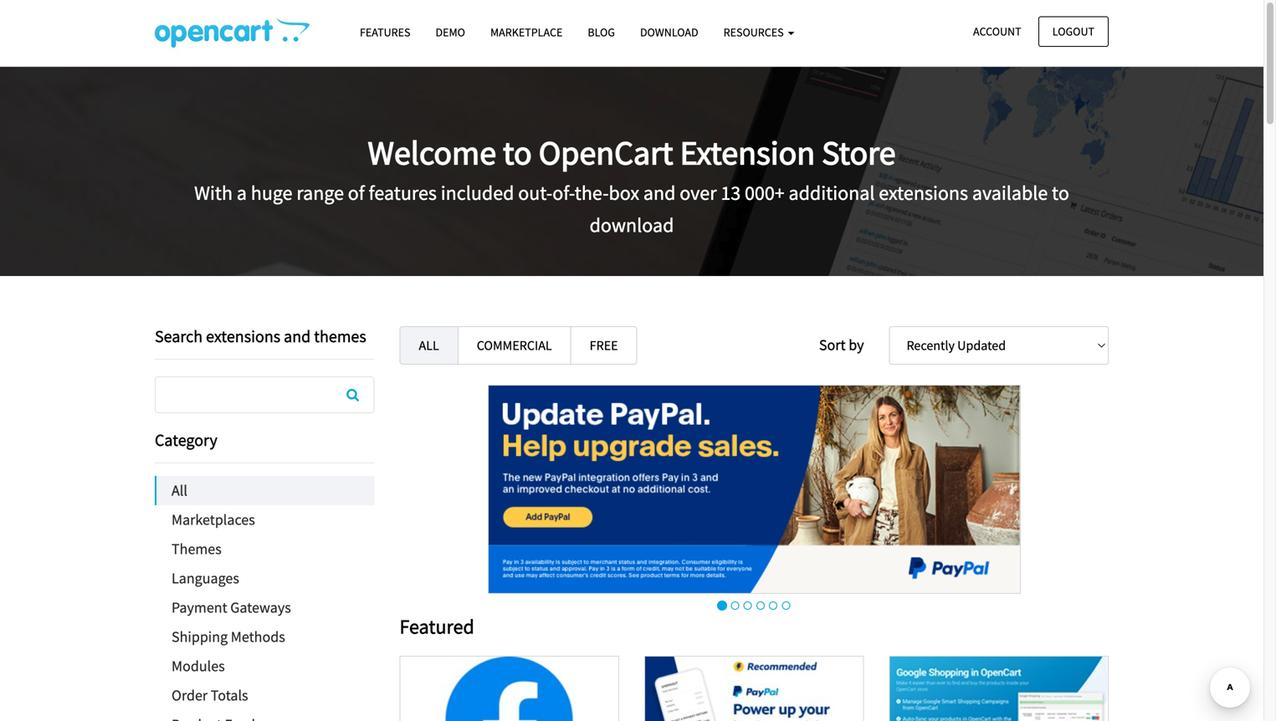 Task type: vqa. For each thing, say whether or not it's contained in the screenshot.
the all LINK associated with Commercial
yes



Task type: describe. For each thing, give the bounding box(es) containing it.
all link for commercial
[[400, 326, 458, 365]]

marketplaces link
[[155, 505, 375, 535]]

over
[[680, 181, 717, 206]]

sort by
[[819, 336, 864, 354]]

resources link
[[711, 18, 807, 47]]

000+
[[745, 181, 785, 206]]

download
[[590, 213, 674, 238]]

commercial
[[477, 337, 552, 354]]

payment gateways
[[172, 598, 291, 617]]

gateways
[[230, 598, 291, 617]]

shipping methods
[[172, 628, 285, 647]]

search extensions and themes
[[155, 326, 366, 347]]

commercial link
[[458, 326, 571, 365]]

themes
[[314, 326, 366, 347]]

available
[[972, 181, 1048, 206]]

google shopping for opencart image
[[890, 657, 1108, 721]]

extension
[[680, 132, 815, 174]]

sort
[[819, 336, 846, 354]]

search
[[155, 326, 203, 347]]

resources
[[724, 25, 786, 40]]

included
[[441, 181, 514, 206]]

by
[[849, 336, 864, 354]]

features
[[360, 25, 411, 40]]

free
[[590, 337, 618, 354]]

opencart extensions image
[[155, 18, 310, 48]]

and inside "welcome to opencart extension store with a huge range of features included out-of-the-box and over 13 000+ additional extensions available to download"
[[644, 181, 676, 206]]

out-
[[518, 181, 553, 206]]

themes link
[[155, 535, 375, 564]]

search image
[[347, 388, 359, 402]]

welcome to opencart extension store with a huge range of features included out-of-the-box and over 13 000+ additional extensions available to download
[[194, 132, 1069, 238]]

featured
[[400, 614, 474, 639]]

welcome
[[368, 132, 496, 174]]

all link for marketplaces
[[157, 476, 375, 505]]

download link
[[628, 18, 711, 47]]

category
[[155, 430, 217, 451]]

order
[[172, 686, 208, 705]]

extensions inside "welcome to opencart extension store with a huge range of features included out-of-the-box and over 13 000+ additional extensions available to download"
[[879, 181, 968, 206]]

modules
[[172, 657, 225, 676]]

order totals
[[172, 686, 248, 705]]

features link
[[347, 18, 423, 47]]

all for commercial
[[419, 337, 439, 354]]

logout link
[[1038, 16, 1109, 47]]

payment
[[172, 598, 227, 617]]

logout
[[1053, 24, 1095, 39]]



Task type: locate. For each thing, give the bounding box(es) containing it.
0 vertical spatial all
[[419, 337, 439, 354]]

1 horizontal spatial all link
[[400, 326, 458, 365]]

shipping
[[172, 628, 228, 647]]

13
[[721, 181, 741, 206]]

free link
[[570, 326, 637, 365]]

1 vertical spatial all
[[172, 481, 187, 500]]

and left themes
[[284, 326, 311, 347]]

to right available
[[1052, 181, 1069, 206]]

languages link
[[155, 564, 375, 593]]

to up the out- on the top of the page
[[503, 132, 532, 174]]

paypal checkout integration image
[[645, 657, 863, 721]]

methods
[[231, 628, 285, 647]]

1 vertical spatial all link
[[157, 476, 375, 505]]

None text field
[[156, 377, 374, 413]]

demo link
[[423, 18, 478, 47]]

box
[[609, 181, 639, 206]]

and right box
[[644, 181, 676, 206]]

opencart
[[539, 132, 673, 174]]

account
[[973, 24, 1022, 39]]

1 vertical spatial and
[[284, 326, 311, 347]]

all for marketplaces
[[172, 481, 187, 500]]

0 horizontal spatial extensions
[[206, 326, 280, 347]]

1 horizontal spatial all
[[419, 337, 439, 354]]

extensions
[[879, 181, 968, 206], [206, 326, 280, 347]]

extensions right search
[[206, 326, 280, 347]]

account link
[[959, 16, 1036, 47]]

huge
[[251, 181, 293, 206]]

marketplace
[[490, 25, 563, 40]]

to
[[503, 132, 532, 174], [1052, 181, 1069, 206]]

themes
[[172, 540, 222, 559]]

1 horizontal spatial and
[[644, 181, 676, 206]]

0 horizontal spatial all link
[[157, 476, 375, 505]]

blog link
[[575, 18, 628, 47]]

1 horizontal spatial extensions
[[879, 181, 968, 206]]

additional
[[789, 181, 875, 206]]

blog
[[588, 25, 615, 40]]

a
[[237, 181, 247, 206]]

store
[[822, 132, 896, 174]]

marketplaces
[[172, 511, 255, 529]]

payment gateways link
[[155, 593, 375, 623]]

languages
[[172, 569, 239, 588]]

of-
[[553, 181, 575, 206]]

all
[[419, 337, 439, 354], [172, 481, 187, 500]]

all link
[[400, 326, 458, 365], [157, 476, 375, 505]]

shipping methods link
[[155, 623, 375, 652]]

1 horizontal spatial to
[[1052, 181, 1069, 206]]

1 vertical spatial extensions
[[206, 326, 280, 347]]

and
[[644, 181, 676, 206], [284, 326, 311, 347]]

0 vertical spatial and
[[644, 181, 676, 206]]

0 horizontal spatial and
[[284, 326, 311, 347]]

facebook for opencart image
[[401, 657, 618, 721]]

0 horizontal spatial to
[[503, 132, 532, 174]]

0 vertical spatial to
[[503, 132, 532, 174]]

order totals link
[[155, 681, 375, 711]]

features
[[369, 181, 437, 206]]

with
[[194, 181, 233, 206]]

0 vertical spatial extensions
[[879, 181, 968, 206]]

marketplace link
[[478, 18, 575, 47]]

the-
[[575, 181, 609, 206]]

range
[[297, 181, 344, 206]]

of
[[348, 181, 365, 206]]

download
[[640, 25, 699, 40]]

extensions down store
[[879, 181, 968, 206]]

0 horizontal spatial all
[[172, 481, 187, 500]]

totals
[[211, 686, 248, 705]]

0 vertical spatial all link
[[400, 326, 458, 365]]

paypal payment gateway image
[[488, 385, 1021, 594]]

demo
[[436, 25, 465, 40]]

1 vertical spatial to
[[1052, 181, 1069, 206]]

modules link
[[155, 652, 375, 681]]



